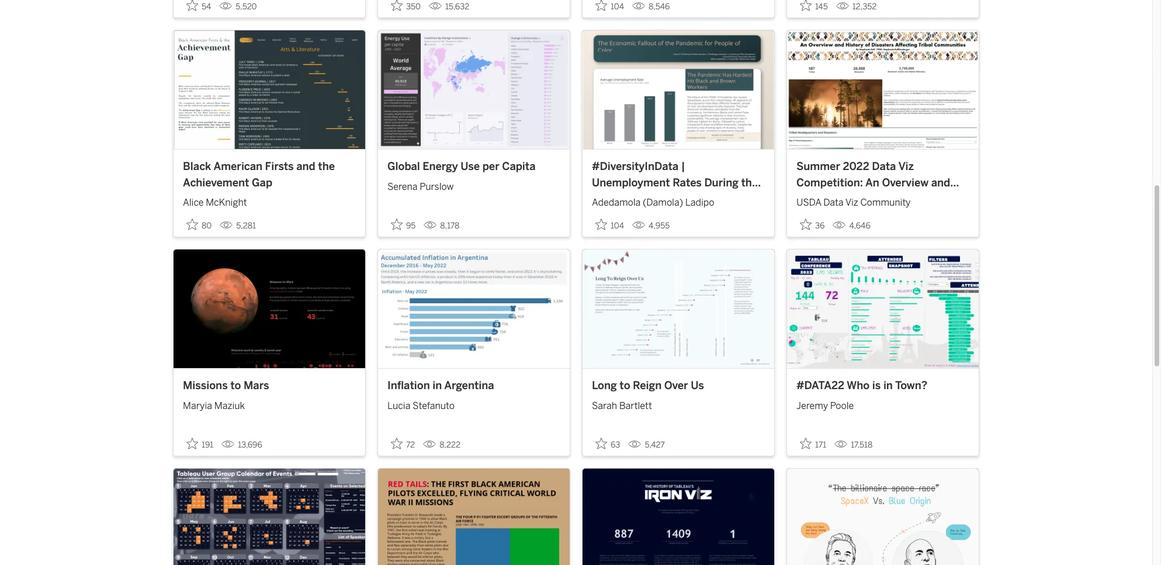 Task type: describe. For each thing, give the bounding box(es) containing it.
per
[[483, 160, 500, 173]]

sarah bartlett link
[[592, 394, 765, 413]]

#diversityindata
[[592, 160, 679, 173]]

4,955 views element
[[628, 216, 675, 236]]

2022
[[843, 160, 869, 173]]

inflation in argentina
[[387, 380, 494, 392]]

adedamola
[[592, 197, 641, 208]]

maziuk
[[214, 400, 245, 411]]

|
[[681, 160, 685, 173]]

history
[[797, 192, 834, 205]]

95
[[406, 221, 416, 231]]

overview
[[882, 176, 929, 189]]

inflation in argentina link
[[387, 378, 560, 394]]

5,427 views element
[[624, 436, 670, 455]]

gap
[[252, 176, 272, 189]]

data inside summer 2022 data viz competition: an overview and history of disasters affecting tribal communities
[[872, 160, 896, 173]]

Add Favorite button
[[797, 434, 830, 454]]

data inside "usda data viz community" link
[[824, 197, 844, 208]]

lucia
[[387, 400, 411, 411]]

during
[[704, 176, 739, 189]]

8,546
[[649, 2, 670, 12]]

12,352
[[852, 2, 877, 12]]

poole
[[830, 400, 854, 411]]

the inside #diversityindata | unemployment rates during the covid19 pandemic
[[741, 176, 758, 189]]

serena
[[387, 181, 418, 192]]

adedamola (damola) ladipo link
[[592, 191, 765, 210]]

ladipo
[[685, 197, 714, 208]]

energy
[[423, 160, 458, 173]]

missions
[[183, 380, 228, 392]]

171
[[815, 440, 826, 450]]

black
[[183, 160, 211, 173]]

and inside black american firsts and the achievement gap
[[296, 160, 315, 173]]

13,696
[[238, 440, 262, 450]]

serena purslow link
[[387, 175, 560, 194]]

american
[[214, 160, 262, 173]]

12,352 views element
[[831, 0, 882, 16]]

to for missions
[[230, 380, 241, 392]]

global
[[387, 160, 420, 173]]

2 in from the left
[[884, 380, 893, 392]]

5,281
[[236, 221, 256, 231]]

8,546 views element
[[628, 0, 675, 16]]

global energy use per capita
[[387, 160, 536, 173]]

and inside summer 2022 data viz competition: an overview and history of disasters affecting tribal communities
[[931, 176, 950, 189]]

competition:
[[797, 176, 863, 189]]

1 in from the left
[[433, 380, 442, 392]]

Add Favorite button
[[183, 0, 215, 15]]

5,520
[[236, 2, 257, 12]]

use
[[461, 160, 480, 173]]

5,427
[[645, 440, 665, 450]]

town?
[[895, 380, 928, 392]]

alice mcknight link
[[183, 191, 356, 210]]

sarah bartlett
[[592, 400, 652, 411]]

to for long
[[620, 380, 630, 392]]

mars
[[244, 380, 269, 392]]

summer 2022 data viz competition: an overview and history of disasters affecting tribal communities link
[[797, 159, 970, 221]]

Add Favorite button
[[797, 0, 831, 15]]

54
[[202, 2, 211, 12]]

8,222
[[440, 440, 461, 450]]

long to reign over us link
[[592, 378, 765, 394]]

affecting
[[900, 192, 946, 205]]

lucia stefanuto
[[387, 400, 455, 411]]

8,222 views element
[[419, 436, 465, 455]]

usda data viz community link
[[797, 191, 970, 210]]

achievement
[[183, 176, 249, 189]]

is
[[872, 380, 881, 392]]

the inside black american firsts and the achievement gap
[[318, 160, 335, 173]]

104 for 4,955
[[611, 221, 624, 231]]

argentina
[[444, 380, 494, 392]]

over
[[664, 380, 688, 392]]

#diversityindata | unemployment rates during the covid19 pandemic link
[[592, 159, 765, 205]]

summer
[[797, 160, 840, 173]]

community
[[861, 197, 911, 208]]

104 for 8,546
[[611, 2, 624, 12]]



Task type: locate. For each thing, give the bounding box(es) containing it.
1 vertical spatial data
[[824, 197, 844, 208]]

0 horizontal spatial viz
[[846, 197, 858, 208]]

(damola)
[[643, 197, 683, 208]]

viz inside summer 2022 data viz competition: an overview and history of disasters affecting tribal communities
[[898, 160, 914, 173]]

4,955
[[649, 221, 670, 231]]

191
[[202, 440, 213, 450]]

1 vertical spatial viz
[[846, 197, 858, 208]]

the right the 'firsts'
[[318, 160, 335, 173]]

jeremy poole
[[797, 400, 854, 411]]

1 horizontal spatial in
[[884, 380, 893, 392]]

0 horizontal spatial data
[[824, 197, 844, 208]]

add favorite button down usda
[[797, 215, 828, 234]]

0 horizontal spatial to
[[230, 380, 241, 392]]

2 add favorite button from the left
[[387, 215, 419, 234]]

black american firsts and the achievement gap link
[[183, 159, 356, 191]]

15,632
[[445, 2, 469, 12]]

jeremy poole link
[[797, 394, 970, 413]]

add favorite button containing 95
[[387, 215, 419, 234]]

disasters
[[850, 192, 897, 205]]

pandemic
[[640, 192, 690, 205]]

add favorite button for 4,955
[[592, 215, 628, 234]]

lucia stefanuto link
[[387, 394, 560, 413]]

add favorite button down adedamola
[[592, 215, 628, 234]]

2 104 from the top
[[611, 221, 624, 231]]

80
[[202, 221, 212, 231]]

0 vertical spatial viz
[[898, 160, 914, 173]]

and up affecting
[[931, 176, 950, 189]]

Add Favorite button
[[592, 434, 624, 454]]

us
[[691, 380, 704, 392]]

an
[[866, 176, 879, 189]]

viz up communities
[[846, 197, 858, 208]]

add favorite button for global energy use per capita
[[387, 215, 419, 234]]

to up sarah bartlett
[[620, 380, 630, 392]]

0 vertical spatial data
[[872, 160, 896, 173]]

1 104 from the top
[[611, 2, 624, 12]]

0 vertical spatial and
[[296, 160, 315, 173]]

0 vertical spatial 104
[[611, 2, 624, 12]]

missions to mars
[[183, 380, 269, 392]]

to left mars
[[230, 380, 241, 392]]

maryia maziuk link
[[183, 394, 356, 413]]

63
[[611, 440, 620, 450]]

1 horizontal spatial data
[[872, 160, 896, 173]]

0 horizontal spatial in
[[433, 380, 442, 392]]

maryia
[[183, 400, 212, 411]]

the right during
[[741, 176, 758, 189]]

covid19
[[592, 192, 637, 205]]

reign
[[633, 380, 662, 392]]

bartlett
[[619, 400, 652, 411]]

communities
[[827, 208, 896, 221]]

104 left 8,546 views element
[[611, 2, 624, 12]]

and
[[296, 160, 315, 173], [931, 176, 950, 189]]

0 horizontal spatial and
[[296, 160, 315, 173]]

maryia maziuk
[[183, 400, 245, 411]]

5,520 views element
[[215, 0, 262, 16]]

#data22
[[797, 380, 844, 392]]

72
[[406, 440, 415, 450]]

2 horizontal spatial add favorite button
[[797, 215, 828, 234]]

and right the 'firsts'
[[296, 160, 315, 173]]

add favorite button left 8,546 on the right
[[592, 0, 628, 15]]

#data22 who is in town? link
[[797, 378, 970, 394]]

workbook thumbnail image
[[174, 30, 365, 149], [378, 30, 570, 149], [583, 30, 774, 149], [787, 30, 979, 149], [174, 250, 365, 368], [378, 250, 570, 368], [583, 250, 774, 368], [787, 250, 979, 368], [174, 469, 365, 565], [378, 469, 570, 565], [583, 469, 774, 565], [787, 469, 979, 565]]

add favorite button for 8,546
[[592, 0, 628, 15]]

add favorite button containing 36
[[797, 215, 828, 234]]

1 horizontal spatial to
[[620, 380, 630, 392]]

of
[[837, 192, 847, 205]]

alice
[[183, 197, 204, 208]]

add favorite button containing 80
[[183, 215, 215, 234]]

jeremy
[[797, 400, 828, 411]]

long
[[592, 380, 617, 392]]

0 horizontal spatial add favorite button
[[183, 215, 215, 234]]

alice mcknight
[[183, 197, 247, 208]]

1 add favorite button from the top
[[592, 0, 628, 15]]

usda
[[797, 197, 821, 208]]

104 down adedamola
[[611, 221, 624, 231]]

Add Favorite button
[[183, 434, 217, 454]]

summer 2022 data viz competition: an overview and history of disasters affecting tribal communities
[[797, 160, 950, 221]]

2 to from the left
[[620, 380, 630, 392]]

the
[[318, 160, 335, 173], [741, 176, 758, 189]]

in
[[433, 380, 442, 392], [884, 380, 893, 392]]

17,518 views element
[[830, 436, 877, 455]]

1 horizontal spatial the
[[741, 176, 758, 189]]

4,646
[[849, 221, 871, 231]]

0 horizontal spatial the
[[318, 160, 335, 173]]

104
[[611, 2, 624, 12], [611, 221, 624, 231]]

global energy use per capita link
[[387, 159, 560, 175]]

usda data viz community
[[797, 197, 911, 208]]

black american firsts and the achievement gap
[[183, 160, 335, 189]]

3 add favorite button from the left
[[797, 215, 828, 234]]

add favorite button for black american firsts and the achievement gap
[[183, 215, 215, 234]]

capita
[[502, 160, 536, 173]]

8,178 views element
[[419, 216, 464, 236]]

rates
[[673, 176, 702, 189]]

0 vertical spatial the
[[318, 160, 335, 173]]

2 add favorite button from the top
[[592, 215, 628, 234]]

long to reign over us
[[592, 380, 704, 392]]

firsts
[[265, 160, 294, 173]]

purslow
[[420, 181, 454, 192]]

viz up overview
[[898, 160, 914, 173]]

5,281 views element
[[215, 216, 261, 236]]

data
[[872, 160, 896, 173], [824, 197, 844, 208]]

145
[[815, 2, 828, 12]]

1 vertical spatial 104
[[611, 221, 624, 231]]

add favorite button down 'serena'
[[387, 215, 419, 234]]

1 horizontal spatial viz
[[898, 160, 914, 173]]

#data22 who is in town?
[[797, 380, 928, 392]]

tribal
[[797, 208, 825, 221]]

15,632 views element
[[424, 0, 474, 16]]

1 to from the left
[[230, 380, 241, 392]]

who
[[847, 380, 870, 392]]

1 horizontal spatial and
[[931, 176, 950, 189]]

1 horizontal spatial add favorite button
[[387, 215, 419, 234]]

viz
[[898, 160, 914, 173], [846, 197, 858, 208]]

0 vertical spatial add favorite button
[[592, 0, 628, 15]]

#diversityindata | unemployment rates during the covid19 pandemic
[[592, 160, 758, 205]]

sarah
[[592, 400, 617, 411]]

data up an
[[872, 160, 896, 173]]

36
[[815, 221, 825, 231]]

data down competition:
[[824, 197, 844, 208]]

unemployment
[[592, 176, 670, 189]]

inflation
[[387, 380, 430, 392]]

Add Favorite button
[[183, 215, 215, 234], [387, 215, 419, 234], [797, 215, 828, 234]]

1 vertical spatial the
[[741, 176, 758, 189]]

17,518
[[851, 440, 873, 450]]

missions to mars link
[[183, 378, 356, 394]]

serena purslow
[[387, 181, 454, 192]]

350
[[406, 2, 421, 12]]

1 vertical spatial and
[[931, 176, 950, 189]]

1 vertical spatial add favorite button
[[592, 215, 628, 234]]

4,646 views element
[[828, 216, 875, 236]]

adedamola (damola) ladipo
[[592, 197, 714, 208]]

mcknight
[[206, 197, 247, 208]]

in up stefanuto
[[433, 380, 442, 392]]

add favorite button for summer 2022 data viz competition: an overview and history of disasters affecting tribal communities
[[797, 215, 828, 234]]

stefanuto
[[413, 400, 455, 411]]

8,178
[[440, 221, 460, 231]]

Add Favorite button
[[592, 0, 628, 15], [592, 215, 628, 234]]

add favorite button down alice
[[183, 215, 215, 234]]

Add Favorite button
[[387, 434, 419, 454]]

1 add favorite button from the left
[[183, 215, 215, 234]]

Add Favorite button
[[387, 0, 424, 15]]

in right is
[[884, 380, 893, 392]]

13,696 views element
[[217, 436, 267, 455]]



Task type: vqa. For each thing, say whether or not it's contained in the screenshot.
Missions
yes



